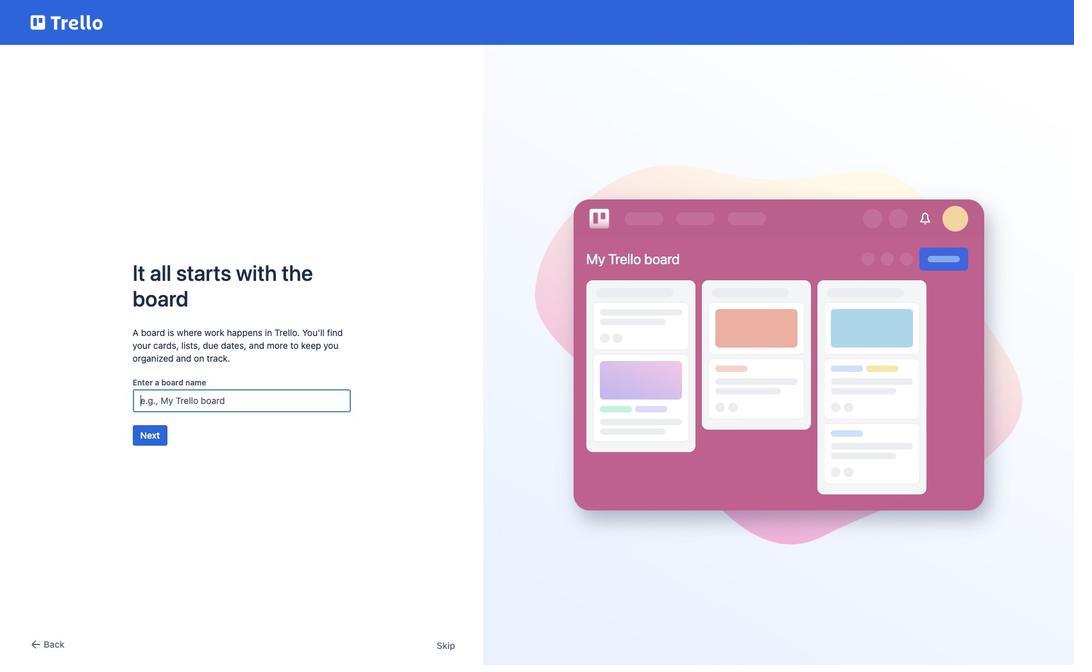 Task type: vqa. For each thing, say whether or not it's contained in the screenshot.
your
yes



Task type: locate. For each thing, give the bounding box(es) containing it.
and
[[249, 340, 264, 351], [176, 353, 192, 364]]

my
[[586, 251, 605, 268]]

my trello board
[[586, 251, 680, 268]]

dates,
[[221, 340, 247, 351]]

1 vertical spatial and
[[176, 353, 192, 364]]

and down happens at the left
[[249, 340, 264, 351]]

cards,
[[153, 340, 179, 351]]

0 horizontal spatial and
[[176, 353, 192, 364]]

next button
[[133, 425, 168, 446]]

on
[[194, 353, 204, 364]]

and down lists,
[[176, 353, 192, 364]]

you
[[324, 340, 339, 351]]

your
[[133, 340, 151, 351]]

organized
[[133, 353, 174, 364]]

it
[[133, 260, 145, 285]]

the
[[282, 260, 313, 285]]

find
[[327, 327, 343, 338]]

board
[[645, 251, 680, 268], [133, 285, 189, 311], [141, 327, 165, 338], [161, 378, 184, 387]]

name
[[186, 378, 206, 387]]

trello.
[[275, 327, 300, 338]]

skip button
[[437, 640, 455, 653]]

with
[[236, 260, 277, 285]]

trello image
[[28, 8, 105, 37]]

1 horizontal spatial and
[[249, 340, 264, 351]]

board up is
[[133, 285, 189, 311]]

you'll
[[302, 327, 325, 338]]

due
[[203, 340, 219, 351]]

board inside it all starts with the board
[[133, 285, 189, 311]]

board up your
[[141, 327, 165, 338]]



Task type: describe. For each thing, give the bounding box(es) containing it.
board right 'a'
[[161, 378, 184, 387]]

a
[[133, 327, 139, 338]]

back button
[[28, 637, 65, 653]]

board inside a board is where work happens in trello. you'll find your cards, lists, due dates, and more to keep you organized and on track.
[[141, 327, 165, 338]]

in
[[265, 327, 272, 338]]

back
[[44, 639, 65, 650]]

happens
[[227, 327, 263, 338]]

work
[[204, 327, 225, 338]]

all
[[150, 260, 172, 285]]

a board is where work happens in trello. you'll find your cards, lists, due dates, and more to keep you organized and on track.
[[133, 327, 343, 364]]

enter a board name
[[133, 378, 206, 387]]

lists,
[[181, 340, 201, 351]]

starts
[[176, 260, 231, 285]]

where
[[177, 327, 202, 338]]

skip
[[437, 641, 455, 652]]

Enter a board name text field
[[133, 389, 351, 412]]

more
[[267, 340, 288, 351]]

trello
[[609, 251, 641, 268]]

trello image
[[586, 206, 612, 232]]

next
[[140, 430, 160, 441]]

to
[[290, 340, 299, 351]]

a
[[155, 378, 159, 387]]

enter
[[133, 378, 153, 387]]

track.
[[207, 353, 230, 364]]

it all starts with the board
[[133, 260, 313, 311]]

board right trello
[[645, 251, 680, 268]]

keep
[[301, 340, 321, 351]]

0 vertical spatial and
[[249, 340, 264, 351]]

is
[[168, 327, 174, 338]]



